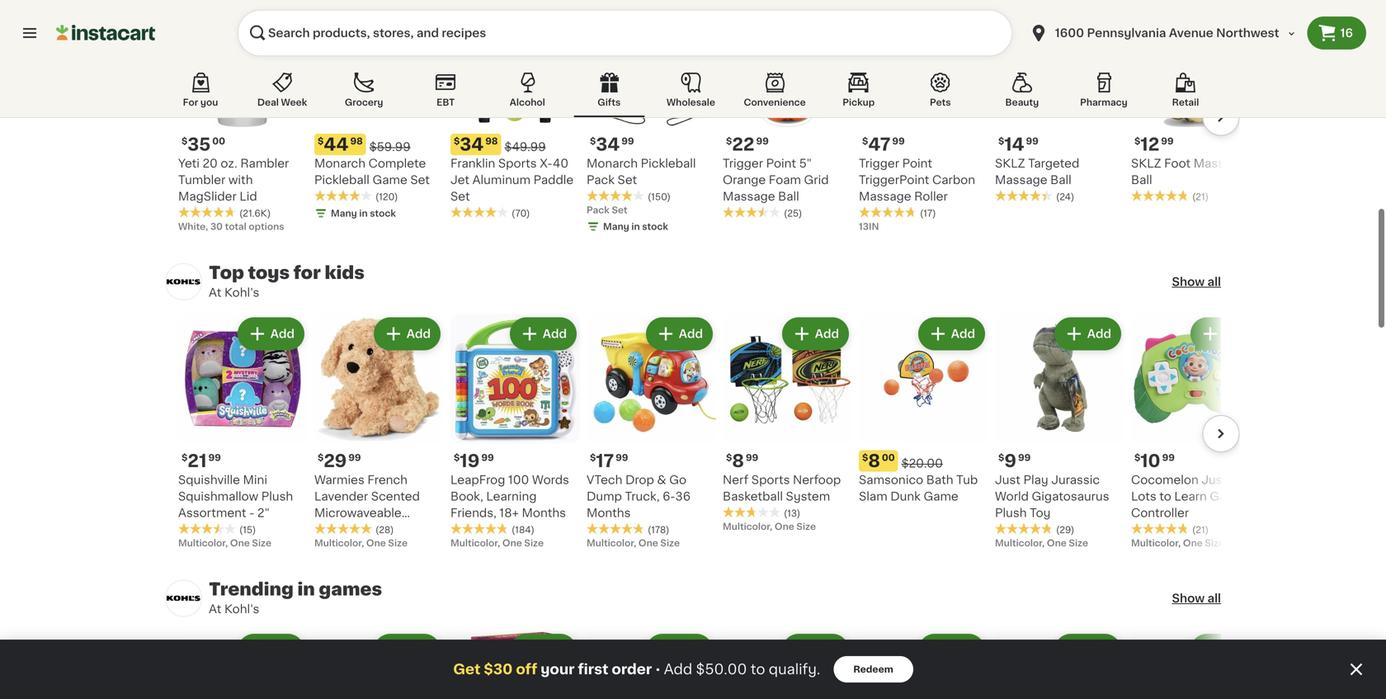 Task type: describe. For each thing, give the bounding box(es) containing it.
assortment
[[178, 507, 246, 519]]

(150)
[[648, 192, 671, 201]]

$ for $ 34 98 $49.99 franklin sports x-40 jet aluminum paddle set
[[454, 137, 460, 146]]

white,
[[178, 222, 208, 231]]

for you button
[[165, 69, 236, 117]]

multicolor, for 29
[[314, 539, 364, 548]]

grid
[[804, 174, 829, 186]]

gifts button
[[574, 69, 645, 117]]

add for 21
[[271, 328, 295, 340]]

$ 14 99
[[999, 136, 1039, 153]]

add for 29
[[407, 328, 431, 340]]

nerf sports nerfoop basketball system
[[723, 474, 841, 502]]

(13)
[[784, 509, 801, 518]]

tub
[[957, 474, 978, 486]]

massage inside sklz targeted massage ball
[[995, 174, 1048, 186]]

1600 pennsylvania avenue northwest
[[1055, 27, 1280, 39]]

book,
[[451, 491, 483, 502]]

with
[[229, 174, 253, 186]]

0 horizontal spatial warmies
[[314, 474, 365, 486]]

sports inside $ 34 98 $49.99 franklin sports x-40 jet aluminum paddle set
[[498, 158, 537, 169]]

18+
[[500, 507, 519, 519]]

35
[[188, 136, 211, 153]]

one for 21
[[230, 539, 250, 548]]

$ for $ 8 99
[[726, 453, 732, 462]]

for
[[294, 264, 321, 281]]

$ for $ 35 00
[[182, 137, 188, 146]]

8 for $ 8 00
[[869, 452, 881, 470]]

months inside leapfrog 100 words book, learning friends, 18+ months
[[522, 507, 566, 519]]

multicolor, one size for 21
[[178, 539, 272, 548]]

multicolor, for 19
[[451, 539, 500, 548]]

multicolor, one size for 19
[[451, 539, 544, 548]]

(21.6k)
[[239, 209, 271, 218]]

toy
[[1030, 507, 1051, 519]]

you
[[200, 98, 218, 107]]

convenience button
[[737, 69, 813, 117]]

basketball
[[723, 491, 783, 502]]

multicolor, one size for 9
[[995, 539, 1089, 548]]

1 horizontal spatial many in stock
[[603, 222, 668, 231]]

all for top toys for kids
[[1208, 276, 1222, 288]]

in inside trending in games at kohl's
[[298, 581, 315, 598]]

show for trending in games
[[1172, 593, 1205, 604]]

learn
[[1175, 491, 1207, 502]]

$ 34 99
[[590, 136, 634, 153]]

kohl's inside trending in games at kohl's
[[224, 603, 259, 615]]

alcohol button
[[492, 69, 563, 117]]

99 for 22
[[756, 137, 769, 146]]

point for 22
[[766, 158, 797, 169]]

add button for 29
[[375, 319, 439, 349]]

world
[[995, 491, 1029, 502]]

system
[[786, 491, 830, 502]]

2"
[[257, 507, 270, 519]]

warmies french lavender scented microwaveable golden dog warmies
[[314, 474, 437, 535]]

sports inside nerf sports nerfoop basketball system
[[752, 474, 790, 486]]

add button for 9
[[1056, 319, 1120, 349]]

2 pack from the top
[[587, 206, 610, 215]]

games
[[319, 581, 382, 598]]

add inside "treatment tracker modal" dialog
[[664, 662, 693, 676]]

kohl's inside top toys for kids at kohl's
[[224, 287, 259, 298]]

99 for 12
[[1161, 137, 1174, 146]]

add button for 8
[[784, 319, 848, 349]]

00 for 35
[[212, 137, 225, 146]]

dog
[[360, 524, 384, 535]]

multicolor, for 17
[[587, 539, 637, 548]]

99 for 47
[[893, 137, 905, 146]]

learning
[[486, 491, 537, 502]]

massage inside trigger point triggerpoint carbon massage roller
[[859, 191, 912, 202]]

scented
[[371, 491, 420, 502]]

$ 12 99
[[1135, 136, 1174, 153]]

deal week button
[[247, 69, 318, 117]]

$ 22 99
[[726, 136, 769, 153]]

game inside samsonico bath tub slam dunk game
[[924, 491, 959, 502]]

product group containing 14
[[995, 0, 1125, 203]]

complete
[[369, 158, 426, 169]]

99 for 21
[[208, 453, 221, 462]]

size for 19
[[524, 539, 544, 548]]

multicolor, for 8
[[723, 522, 773, 531]]

22
[[732, 136, 755, 153]]

drop
[[626, 474, 654, 486]]

$ 35 00
[[182, 136, 225, 153]]

98 for 34
[[485, 137, 498, 146]]

product group containing 47
[[859, 0, 989, 233]]

triggerpoint
[[859, 174, 930, 186]]

(29)
[[1056, 525, 1075, 534]]

lid
[[240, 191, 257, 202]]

13in
[[859, 222, 879, 231]]

100
[[508, 474, 529, 486]]

grocery button
[[329, 69, 400, 117]]

(120)
[[376, 192, 398, 201]]

kohl's image for trending
[[165, 580, 202, 617]]

30
[[210, 222, 223, 231]]

1 horizontal spatial stock
[[642, 222, 668, 231]]

game inside cocomelon just play lots to learn game controller
[[1210, 491, 1245, 502]]

trending in games at kohl's
[[209, 581, 382, 615]]

ball for 14
[[1051, 174, 1072, 186]]

one for 17
[[639, 539, 658, 548]]

99 for 34
[[622, 137, 634, 146]]

99 for 10
[[1163, 453, 1175, 462]]

16
[[1341, 27, 1354, 39]]

vtech drop & go dump truck, 6-36 months
[[587, 474, 691, 519]]

product group containing 21
[[178, 314, 308, 550]]

product group containing 17
[[587, 314, 716, 550]]

$ for $ 34 99
[[590, 137, 596, 146]]

show for top toys for kids
[[1172, 276, 1205, 288]]

jurassic
[[1052, 474, 1100, 486]]

trigger point 5" orange foam grid massage ball
[[723, 158, 829, 202]]

truck,
[[625, 491, 660, 502]]

pack inside monarch pickleball pack set
[[587, 174, 615, 186]]

show all link for top toys for kids
[[1172, 274, 1222, 290]]

week
[[281, 98, 307, 107]]

french
[[368, 474, 408, 486]]

add button for 21
[[239, 319, 303, 349]]

98 for 44
[[350, 137, 363, 146]]

at inside top toys for kids at kohl's
[[209, 287, 222, 298]]

jet
[[451, 174, 470, 186]]

(184)
[[512, 525, 535, 534]]

21
[[188, 452, 207, 470]]

just play jurassic world gigatosaurus plush toy
[[995, 474, 1110, 519]]

massage inside trigger point 5" orange foam grid massage ball
[[723, 191, 775, 202]]

pharmacy button
[[1069, 69, 1140, 117]]

options
[[249, 222, 284, 231]]

kids
[[325, 264, 365, 281]]

product group containing 29
[[314, 314, 444, 550]]

plush inside just play jurassic world gigatosaurus plush toy
[[995, 507, 1027, 519]]

(24)
[[1056, 192, 1075, 201]]

leapfrog
[[451, 474, 505, 486]]

pickleball inside $ 44 98 $59.99 monarch complete pickleball game set
[[314, 174, 370, 186]]

99 for 8
[[746, 453, 759, 462]]

36
[[676, 491, 691, 502]]

gigatosaurus
[[1032, 491, 1110, 502]]

show all for trending in games
[[1172, 593, 1222, 604]]

get
[[453, 662, 481, 676]]

yeti
[[178, 158, 200, 169]]

carbon
[[933, 174, 976, 186]]

to inside cocomelon just play lots to learn game controller
[[1160, 491, 1172, 502]]

Search field
[[238, 10, 1013, 56]]

top toys for kids at kohl's
[[209, 264, 365, 298]]

(70)
[[512, 209, 530, 218]]

multicolor, one size for 17
[[587, 539, 680, 548]]

just inside cocomelon just play lots to learn game controller
[[1202, 474, 1227, 486]]

show all for top toys for kids
[[1172, 276, 1222, 288]]

beauty
[[1006, 98, 1039, 107]]

(17)
[[920, 209, 936, 218]]

multicolor, one size for 29
[[314, 539, 408, 548]]

multicolor, one size for 10
[[1132, 539, 1225, 548]]

set down monarch pickleball pack set
[[612, 206, 628, 215]]

(178)
[[648, 525, 670, 534]]

bath
[[927, 474, 954, 486]]

trigger for 47
[[859, 158, 900, 169]]

$8.00 original price: $20.00 element
[[859, 450, 989, 472]]

product group containing 12
[[1132, 0, 1261, 203]]

0 horizontal spatial stock
[[370, 209, 396, 218]]

add for 17
[[679, 328, 703, 340]]

34 for franklin sports x-40 jet aluminum paddle set
[[460, 136, 484, 153]]

many inside product group
[[331, 209, 357, 218]]

add for 9
[[1088, 328, 1112, 340]]

for
[[183, 98, 198, 107]]

deal week
[[257, 98, 307, 107]]

mini
[[243, 474, 267, 486]]

qualify.
[[769, 662, 821, 676]]

ball inside trigger point 5" orange foam grid massage ball
[[778, 191, 800, 202]]

&
[[657, 474, 667, 486]]

treatment tracker modal dialog
[[0, 640, 1387, 699]]

$ for $ 10 99
[[1135, 453, 1141, 462]]

monarch inside monarch pickleball pack set
[[587, 158, 638, 169]]

pets button
[[905, 69, 976, 117]]

squishville
[[178, 474, 240, 486]]

multicolor, for 10
[[1132, 539, 1181, 548]]



Task type: locate. For each thing, give the bounding box(es) containing it.
franklin
[[451, 158, 495, 169]]

months down dump
[[587, 507, 631, 519]]

product group containing add
[[723, 631, 853, 699]]

kohl's down trending
[[224, 603, 259, 615]]

0 vertical spatial show all
[[1172, 276, 1222, 288]]

trending
[[209, 581, 294, 598]]

item carousel region containing 35
[[147, 0, 1261, 236]]

8 up 'samsonico'
[[869, 452, 881, 470]]

99 for 19
[[482, 453, 494, 462]]

ebt
[[437, 98, 455, 107]]

pickleball
[[641, 158, 696, 169], [314, 174, 370, 186]]

(21) down sklz foot massage ball
[[1193, 192, 1209, 201]]

many down pack set
[[603, 222, 629, 231]]

ball inside sklz foot massage ball
[[1132, 174, 1153, 186]]

0 vertical spatial in
[[359, 209, 368, 218]]

play inside cocomelon just play lots to learn game controller
[[1230, 474, 1255, 486]]

set down complete
[[410, 174, 430, 186]]

2 34 from the left
[[596, 136, 620, 153]]

$ for $ 12 99
[[1135, 137, 1141, 146]]

stock down (120)
[[370, 209, 396, 218]]

months up (184)
[[522, 507, 566, 519]]

$59.99
[[370, 141, 411, 153]]

1 monarch from the left
[[314, 158, 366, 169]]

0 horizontal spatial trigger
[[723, 158, 763, 169]]

40
[[553, 158, 569, 169]]

44
[[324, 136, 349, 153]]

kohl's image for top
[[165, 263, 202, 300]]

massage down '$ 14 99'
[[995, 174, 1048, 186]]

nerf
[[723, 474, 749, 486]]

2 1600 pennsylvania avenue northwest button from the left
[[1029, 10, 1298, 56]]

size for 8
[[797, 522, 816, 531]]

add button for 19
[[512, 319, 575, 349]]

$44.98 original price: $59.99 element
[[314, 134, 444, 155]]

98 inside $ 34 98 $49.99 franklin sports x-40 jet aluminum paddle set
[[485, 137, 498, 146]]

00 for 8
[[882, 453, 895, 462]]

multicolor, down controller
[[1132, 539, 1181, 548]]

0 vertical spatial all
[[1208, 276, 1222, 288]]

show all
[[1172, 276, 1222, 288], [1172, 593, 1222, 604]]

size for 17
[[661, 539, 680, 548]]

1 98 from the left
[[350, 137, 363, 146]]

2 vertical spatial in
[[298, 581, 315, 598]]

99 inside '$ 14 99'
[[1026, 137, 1039, 146]]

$ for $ 9 99
[[999, 453, 1005, 462]]

99 inside $ 47 99
[[893, 137, 905, 146]]

1 34 from the left
[[460, 136, 484, 153]]

0 vertical spatial kohl's
[[224, 287, 259, 298]]

99 inside the $ 21 99
[[208, 453, 221, 462]]

monarch down '$ 34 99'
[[587, 158, 638, 169]]

point for 47
[[903, 158, 933, 169]]

2 show all from the top
[[1172, 593, 1222, 604]]

massage down orange
[[723, 191, 775, 202]]

99 for 14
[[1026, 137, 1039, 146]]

0 horizontal spatial point
[[766, 158, 797, 169]]

47
[[869, 136, 891, 153]]

vtech
[[587, 474, 623, 486]]

1 vertical spatial 00
[[882, 453, 895, 462]]

multicolor, down assortment
[[178, 539, 228, 548]]

0 horizontal spatial ball
[[778, 191, 800, 202]]

$ 29 99
[[318, 452, 361, 470]]

2 sklz from the left
[[1132, 158, 1162, 169]]

many in stock down (120)
[[331, 209, 396, 218]]

ball up (24)
[[1051, 174, 1072, 186]]

sklz inside sklz targeted massage ball
[[995, 158, 1026, 169]]

1 horizontal spatial monarch
[[587, 158, 638, 169]]

2 horizontal spatial ball
[[1132, 174, 1153, 186]]

size down cocomelon just play lots to learn game controller
[[1205, 539, 1225, 548]]

product group containing 10
[[1132, 314, 1261, 550]]

squishmallow
[[178, 491, 258, 502]]

0 vertical spatial many
[[331, 209, 357, 218]]

game right learn
[[1210, 491, 1245, 502]]

orange
[[723, 174, 766, 186]]

$ inside $ 44 98 $59.99 monarch complete pickleball game set
[[318, 137, 324, 146]]

0 horizontal spatial monarch
[[314, 158, 366, 169]]

$ for $ 17 99
[[590, 453, 596, 462]]

oz.
[[221, 158, 238, 169]]

foot
[[1165, 158, 1191, 169]]

1 vertical spatial show all
[[1172, 593, 1222, 604]]

2 (21) from the top
[[1193, 525, 1209, 534]]

$ for $ 14 99
[[999, 137, 1005, 146]]

(21) down cocomelon just play lots to learn game controller
[[1193, 525, 1209, 534]]

99 inside $ 22 99
[[756, 137, 769, 146]]

0 horizontal spatial game
[[373, 174, 408, 186]]

0 vertical spatial many in stock
[[331, 209, 396, 218]]

(25)
[[784, 209, 803, 218]]

$ 34 98 $49.99 franklin sports x-40 jet aluminum paddle set
[[451, 136, 574, 202]]

product group containing 22
[[723, 0, 853, 220]]

warmies up lavender
[[314, 474, 365, 486]]

plush up the 2"
[[261, 491, 293, 502]]

item carousel region containing 21
[[147, 314, 1261, 553]]

warmies down scented
[[387, 524, 437, 535]]

point inside trigger point 5" orange foam grid massage ball
[[766, 158, 797, 169]]

massage right foot
[[1194, 158, 1247, 169]]

one for 9
[[1047, 539, 1067, 548]]

kohl's image left top
[[165, 263, 202, 300]]

0 horizontal spatial just
[[995, 474, 1021, 486]]

trigger for 22
[[723, 158, 763, 169]]

8 for $ 8 99
[[732, 452, 744, 470]]

$ for $ 47 99
[[863, 137, 869, 146]]

1 vertical spatial show
[[1172, 593, 1205, 604]]

add for 8
[[815, 328, 839, 340]]

1 show all from the top
[[1172, 276, 1222, 288]]

set inside monarch pickleball pack set
[[618, 174, 637, 186]]

all
[[1208, 276, 1222, 288], [1208, 593, 1222, 604]]

sklz for 14
[[995, 158, 1026, 169]]

sports
[[498, 158, 537, 169], [752, 474, 790, 486]]

one for 19
[[503, 539, 522, 548]]

1 vertical spatial at
[[209, 603, 222, 615]]

(21) for 10
[[1193, 525, 1209, 534]]

1 kohl's image from the top
[[165, 263, 202, 300]]

2 just from the left
[[1202, 474, 1227, 486]]

order
[[612, 662, 652, 676]]

1 horizontal spatial sports
[[752, 474, 790, 486]]

set
[[410, 174, 430, 186], [618, 174, 637, 186], [451, 191, 470, 202], [612, 206, 628, 215]]

size down (13)
[[797, 522, 816, 531]]

multicolor, down golden
[[314, 539, 364, 548]]

0 vertical spatial (21)
[[1193, 192, 1209, 201]]

16 button
[[1308, 17, 1367, 50]]

ball down 12
[[1132, 174, 1153, 186]]

99 right 12
[[1161, 137, 1174, 146]]

multicolor, for 9
[[995, 539, 1045, 548]]

massage
[[1194, 158, 1247, 169], [995, 174, 1048, 186], [723, 191, 775, 202], [859, 191, 912, 202]]

0 vertical spatial 00
[[212, 137, 225, 146]]

0 horizontal spatial many in stock
[[331, 209, 396, 218]]

item carousel region containing add
[[147, 631, 1261, 699]]

1 horizontal spatial in
[[359, 209, 368, 218]]

99 right '10'
[[1163, 453, 1175, 462]]

sklz down '14'
[[995, 158, 1026, 169]]

1 item carousel region from the top
[[147, 0, 1261, 236]]

add for 19
[[543, 328, 567, 340]]

00 inside $ 35 00
[[212, 137, 225, 146]]

game inside $ 44 98 $59.99 monarch complete pickleball game set
[[373, 174, 408, 186]]

99 right 29
[[349, 453, 361, 462]]

1 show all link from the top
[[1172, 274, 1222, 290]]

size down (184)
[[524, 539, 544, 548]]

one down dog
[[366, 539, 386, 548]]

size for 29
[[388, 539, 408, 548]]

98 right "44"
[[350, 137, 363, 146]]

item carousel region
[[147, 0, 1261, 236], [147, 314, 1261, 553], [147, 631, 1261, 699]]

dump
[[587, 491, 622, 502]]

multicolor,
[[723, 522, 773, 531], [178, 539, 228, 548], [314, 539, 364, 548], [451, 539, 500, 548], [587, 539, 637, 548], [995, 539, 1045, 548], [1132, 539, 1181, 548]]

2 point from the left
[[903, 158, 933, 169]]

multicolor, for 21
[[178, 539, 228, 548]]

show all link
[[1172, 274, 1222, 290], [1172, 590, 1222, 607]]

1 vertical spatial kohl's image
[[165, 580, 202, 617]]

tumbler
[[178, 174, 226, 186]]

1 point from the left
[[766, 158, 797, 169]]

1 horizontal spatial 00
[[882, 453, 895, 462]]

1 1600 pennsylvania avenue northwest button from the left
[[1019, 10, 1308, 56]]

1 vertical spatial pickleball
[[314, 174, 370, 186]]

$ inside $ 29 99
[[318, 453, 324, 462]]

0 vertical spatial at
[[209, 287, 222, 298]]

redeem button
[[834, 656, 913, 683]]

$ 9 99
[[999, 452, 1031, 470]]

00 inside $ 8 00
[[882, 453, 895, 462]]

99 inside $ 12 99
[[1161, 137, 1174, 146]]

$50.00
[[696, 662, 747, 676]]

nerfoop
[[793, 474, 841, 486]]

99
[[622, 137, 634, 146], [756, 137, 769, 146], [893, 137, 905, 146], [1026, 137, 1039, 146], [1161, 137, 1174, 146], [208, 453, 221, 462], [349, 453, 361, 462], [482, 453, 494, 462], [616, 453, 628, 462], [746, 453, 759, 462], [1018, 453, 1031, 462], [1163, 453, 1175, 462]]

multicolor, one size down (29)
[[995, 539, 1089, 548]]

multicolor, one size down (13)
[[723, 522, 816, 531]]

$ for $ 22 99
[[726, 137, 732, 146]]

play down $ 9 99
[[1024, 474, 1049, 486]]

set inside $ 34 98 $49.99 franklin sports x-40 jet aluminum paddle set
[[451, 191, 470, 202]]

at down top
[[209, 287, 222, 298]]

point up foam
[[766, 158, 797, 169]]

$ 19 99
[[454, 452, 494, 470]]

0 horizontal spatial sports
[[498, 158, 537, 169]]

sklz inside sklz foot massage ball
[[1132, 158, 1162, 169]]

trigger up orange
[[723, 158, 763, 169]]

shop categories tab list
[[165, 69, 1222, 117]]

99 right '17'
[[616, 453, 628, 462]]

play
[[1024, 474, 1049, 486], [1230, 474, 1255, 486]]

foam
[[769, 174, 801, 186]]

first
[[578, 662, 609, 676]]

size down (28)
[[388, 539, 408, 548]]

2 at from the top
[[209, 603, 222, 615]]

0 horizontal spatial in
[[298, 581, 315, 598]]

$34.98 original price: $49.99 element
[[451, 134, 580, 155]]

ball down foam
[[778, 191, 800, 202]]

massage inside sklz foot massage ball
[[1194, 158, 1247, 169]]

sports down $49.99
[[498, 158, 537, 169]]

34 inside $ 34 98 $49.99 franklin sports x-40 jet aluminum paddle set
[[460, 136, 484, 153]]

$ for $ 29 99
[[318, 453, 324, 462]]

2 trigger from the left
[[859, 158, 900, 169]]

1 horizontal spatial 98
[[485, 137, 498, 146]]

one for 10
[[1184, 539, 1203, 548]]

$ inside $ 17 99
[[590, 453, 596, 462]]

1 vertical spatial kohl's
[[224, 603, 259, 615]]

99 inside $ 17 99
[[616, 453, 628, 462]]

multicolor, one size for 8
[[723, 522, 816, 531]]

1 horizontal spatial point
[[903, 158, 933, 169]]

1 kohl's from the top
[[224, 287, 259, 298]]

$ for $ 21 99
[[182, 453, 188, 462]]

pickleball up (150)
[[641, 158, 696, 169]]

one for 8
[[775, 522, 795, 531]]

0 vertical spatial item carousel region
[[147, 0, 1261, 236]]

point up triggerpoint
[[903, 158, 933, 169]]

99 right 9
[[1018, 453, 1031, 462]]

one down (184)
[[503, 539, 522, 548]]

1 all from the top
[[1208, 276, 1222, 288]]

$ 8 00
[[863, 452, 895, 470]]

pack down monarch pickleball pack set
[[587, 206, 610, 215]]

2 all from the top
[[1208, 593, 1222, 604]]

2 play from the left
[[1230, 474, 1255, 486]]

one for 29
[[366, 539, 386, 548]]

2 kohl's from the top
[[224, 603, 259, 615]]

just up world
[[995, 474, 1021, 486]]

trigger down 47
[[859, 158, 900, 169]]

99 right '14'
[[1026, 137, 1039, 146]]

1 sklz from the left
[[995, 158, 1026, 169]]

pickleball inside monarch pickleball pack set
[[641, 158, 696, 169]]

0 vertical spatial show all link
[[1172, 274, 1222, 290]]

pack up pack set
[[587, 174, 615, 186]]

just inside just play jurassic world gigatosaurus plush toy
[[995, 474, 1021, 486]]

99 inside $ 9 99
[[1018, 453, 1031, 462]]

99 inside $ 19 99
[[482, 453, 494, 462]]

99 inside the $ 8 99
[[746, 453, 759, 462]]

$ for $ 44 98 $59.99 monarch complete pickleball game set
[[318, 137, 324, 146]]

1 vertical spatial pack
[[587, 206, 610, 215]]

off
[[516, 662, 538, 676]]

6-
[[663, 491, 676, 502]]

months
[[522, 507, 566, 519], [587, 507, 631, 519]]

kohl's image left trending
[[165, 580, 202, 617]]

product group containing 9
[[995, 314, 1125, 550]]

$ inside $ 47 99
[[863, 137, 869, 146]]

1 horizontal spatial plush
[[995, 507, 1027, 519]]

product group containing 44
[[314, 0, 444, 223]]

sklz down 12
[[1132, 158, 1162, 169]]

2 monarch from the left
[[587, 158, 638, 169]]

plush inside squishville mini squishmallow plush assortment - 2"
[[261, 491, 293, 502]]

00
[[212, 137, 225, 146], [882, 453, 895, 462]]

1 horizontal spatial to
[[1160, 491, 1172, 502]]

one down (29)
[[1047, 539, 1067, 548]]

product group containing 35
[[178, 0, 308, 233]]

size for 10
[[1205, 539, 1225, 548]]

1 show from the top
[[1172, 276, 1205, 288]]

months inside vtech drop & go dump truck, 6-36 months
[[587, 507, 631, 519]]

99 right 22
[[756, 137, 769, 146]]

in left games
[[298, 581, 315, 598]]

at inside trending in games at kohl's
[[209, 603, 222, 615]]

0 horizontal spatial 00
[[212, 137, 225, 146]]

99 right 47
[[893, 137, 905, 146]]

3 item carousel region from the top
[[147, 631, 1261, 699]]

2 show all link from the top
[[1172, 590, 1222, 607]]

friends,
[[451, 507, 497, 519]]

19
[[460, 452, 480, 470]]

2 months from the left
[[587, 507, 631, 519]]

multicolor, one size down (15)
[[178, 539, 272, 548]]

1 vertical spatial item carousel region
[[147, 314, 1261, 553]]

set inside $ 44 98 $59.99 monarch complete pickleball game set
[[410, 174, 430, 186]]

$ inside $ 22 99
[[726, 137, 732, 146]]

microwaveable
[[314, 507, 402, 519]]

1 horizontal spatial sklz
[[1132, 158, 1162, 169]]

one down (178)
[[639, 539, 658, 548]]

game down the bath
[[924, 491, 959, 502]]

size for 21
[[252, 539, 272, 548]]

0 vertical spatial plush
[[261, 491, 293, 502]]

2 kohl's image from the top
[[165, 580, 202, 617]]

total
[[225, 222, 247, 231]]

to right $50.00
[[751, 662, 765, 676]]

retail
[[1173, 98, 1200, 107]]

kohl's image
[[165, 263, 202, 300], [165, 580, 202, 617]]

sklz for 12
[[1132, 158, 1162, 169]]

1 horizontal spatial just
[[1202, 474, 1227, 486]]

(28)
[[376, 525, 394, 534]]

$30
[[484, 662, 513, 676]]

item carousel region for trending in games
[[147, 631, 1261, 699]]

$ inside '$ 34 99'
[[590, 137, 596, 146]]

size down (29)
[[1069, 539, 1089, 548]]

instacart image
[[56, 23, 155, 43]]

set up pack set
[[618, 174, 637, 186]]

trigger inside trigger point 5" orange foam grid massage ball
[[723, 158, 763, 169]]

set down "jet"
[[451, 191, 470, 202]]

2 98 from the left
[[485, 137, 498, 146]]

sklz foot massage ball
[[1132, 158, 1247, 186]]

words
[[532, 474, 569, 486]]

multicolor, down toy
[[995, 539, 1045, 548]]

1 vertical spatial plush
[[995, 507, 1027, 519]]

one down (15)
[[230, 539, 250, 548]]

1 horizontal spatial pickleball
[[641, 158, 696, 169]]

2 vertical spatial item carousel region
[[147, 631, 1261, 699]]

product group containing 19
[[451, 314, 580, 550]]

1 8 from the left
[[732, 452, 744, 470]]

0 horizontal spatial 8
[[732, 452, 744, 470]]

20
[[203, 158, 218, 169]]

retail button
[[1151, 69, 1222, 117]]

0 vertical spatial stock
[[370, 209, 396, 218]]

99 inside $ 29 99
[[349, 453, 361, 462]]

to down cocomelon
[[1160, 491, 1172, 502]]

99 right 21 at the left bottom
[[208, 453, 221, 462]]

multicolor, one size down (184)
[[451, 539, 544, 548]]

wholesale
[[667, 98, 715, 107]]

$ 47 99
[[863, 136, 905, 153]]

$ inside $ 10 99
[[1135, 453, 1141, 462]]

2 8 from the left
[[869, 452, 881, 470]]

12
[[1141, 136, 1160, 153]]

game up (120)
[[373, 174, 408, 186]]

many up 'kids'
[[331, 209, 357, 218]]

multicolor, down friends,
[[451, 539, 500, 548]]

$ inside $ 9 99
[[999, 453, 1005, 462]]

1 (21) from the top
[[1193, 192, 1209, 201]]

$ inside '$ 14 99'
[[999, 137, 1005, 146]]

2 item carousel region from the top
[[147, 314, 1261, 553]]

2 horizontal spatial in
[[632, 222, 640, 231]]

1 vertical spatial warmies
[[387, 524, 437, 535]]

item carousel region for top toys for kids
[[147, 314, 1261, 553]]

0 vertical spatial show
[[1172, 276, 1205, 288]]

1 trigger from the left
[[723, 158, 763, 169]]

99 for 17
[[616, 453, 628, 462]]

0 vertical spatial kohl's image
[[165, 263, 202, 300]]

ebt button
[[410, 69, 481, 117]]

$ inside the $ 8 99
[[726, 453, 732, 462]]

0 vertical spatial pickleball
[[641, 158, 696, 169]]

1 vertical spatial to
[[751, 662, 765, 676]]

one down (13)
[[775, 522, 795, 531]]

trigger inside trigger point triggerpoint carbon massage roller
[[859, 158, 900, 169]]

$ inside $ 34 98 $49.99 franklin sports x-40 jet aluminum paddle set
[[454, 137, 460, 146]]

lavender
[[314, 491, 368, 502]]

98 inside $ 44 98 $59.99 monarch complete pickleball game set
[[350, 137, 363, 146]]

size for 9
[[1069, 539, 1089, 548]]

cocomelon just play lots to learn game controller
[[1132, 474, 1255, 519]]

0 vertical spatial to
[[1160, 491, 1172, 502]]

magslider
[[178, 191, 237, 202]]

one down controller
[[1184, 539, 1203, 548]]

00 up 'samsonico'
[[882, 453, 895, 462]]

multicolor, one size down dog
[[314, 539, 408, 548]]

$ inside $ 8 00
[[863, 453, 869, 462]]

monarch down "44"
[[314, 158, 366, 169]]

roller
[[915, 191, 948, 202]]

0 vertical spatial pack
[[587, 174, 615, 186]]

99 up the nerf
[[746, 453, 759, 462]]

99 up monarch pickleball pack set
[[622, 137, 634, 146]]

$ for $ 8 00
[[863, 453, 869, 462]]

trigger point triggerpoint carbon massage roller
[[859, 158, 976, 202]]

plush down world
[[995, 507, 1027, 519]]

sklz targeted massage ball
[[995, 158, 1080, 186]]

warmies
[[314, 474, 365, 486], [387, 524, 437, 535]]

None search field
[[238, 10, 1013, 56]]

-
[[249, 507, 254, 519]]

1 just from the left
[[995, 474, 1021, 486]]

1 vertical spatial all
[[1208, 593, 1222, 604]]

99 for 29
[[349, 453, 361, 462]]

at
[[209, 287, 222, 298], [209, 603, 222, 615]]

show all link for trending in games
[[1172, 590, 1222, 607]]

1 horizontal spatial many
[[603, 222, 629, 231]]

one
[[775, 522, 795, 531], [230, 539, 250, 548], [366, 539, 386, 548], [503, 539, 522, 548], [639, 539, 658, 548], [1047, 539, 1067, 548], [1184, 539, 1203, 548]]

1 horizontal spatial play
[[1230, 474, 1255, 486]]

to inside "treatment tracker modal" dialog
[[751, 662, 765, 676]]

1 vertical spatial sports
[[752, 474, 790, 486]]

0 vertical spatial warmies
[[314, 474, 365, 486]]

1 horizontal spatial trigger
[[859, 158, 900, 169]]

size down (15)
[[252, 539, 272, 548]]

98 up the franklin
[[485, 137, 498, 146]]

$ inside $ 19 99
[[454, 453, 460, 462]]

0 horizontal spatial 34
[[460, 136, 484, 153]]

00 right 35
[[212, 137, 225, 146]]

99 for 9
[[1018, 453, 1031, 462]]

0 horizontal spatial plush
[[261, 491, 293, 502]]

99 inside '$ 34 99'
[[622, 137, 634, 146]]

your
[[541, 662, 575, 676]]

in down $ 44 98 $59.99 monarch complete pickleball game set
[[359, 209, 368, 218]]

kohl's down top
[[224, 287, 259, 298]]

34 up the franklin
[[460, 136, 484, 153]]

product group
[[178, 0, 308, 233], [314, 0, 444, 223], [451, 0, 580, 220], [587, 0, 716, 236], [723, 0, 853, 220], [859, 0, 989, 233], [995, 0, 1125, 203], [1132, 0, 1261, 203], [178, 314, 308, 550], [314, 314, 444, 550], [451, 314, 580, 550], [587, 314, 716, 550], [723, 314, 853, 533], [859, 314, 989, 505], [995, 314, 1125, 550], [1132, 314, 1261, 550], [178, 631, 308, 699], [314, 631, 444, 699], [451, 631, 580, 699], [587, 631, 716, 699], [723, 631, 853, 699], [859, 631, 989, 699], [995, 631, 1125, 699], [1132, 631, 1261, 699]]

0 horizontal spatial sklz
[[995, 158, 1026, 169]]

0 horizontal spatial 98
[[350, 137, 363, 146]]

all for trending in games
[[1208, 593, 1222, 604]]

1 play from the left
[[1024, 474, 1049, 486]]

1 vertical spatial in
[[632, 222, 640, 231]]

$
[[182, 137, 188, 146], [318, 137, 324, 146], [454, 137, 460, 146], [590, 137, 596, 146], [726, 137, 732, 146], [863, 137, 869, 146], [999, 137, 1005, 146], [1135, 137, 1141, 146], [182, 453, 188, 462], [318, 453, 324, 462], [454, 453, 460, 462], [590, 453, 596, 462], [726, 453, 732, 462], [863, 453, 869, 462], [999, 453, 1005, 462], [1135, 453, 1141, 462]]

$ 10 99
[[1135, 452, 1175, 470]]

size down (178)
[[661, 539, 680, 548]]

99 right 19
[[482, 453, 494, 462]]

pickleball down "44"
[[314, 174, 370, 186]]

0 horizontal spatial to
[[751, 662, 765, 676]]

1 horizontal spatial warmies
[[387, 524, 437, 535]]

in inside product group
[[359, 209, 368, 218]]

29
[[324, 452, 347, 470]]

$ inside $ 12 99
[[1135, 137, 1141, 146]]

34 for 34
[[596, 136, 620, 153]]

1 vertical spatial show all link
[[1172, 590, 1222, 607]]

$ inside the $ 21 99
[[182, 453, 188, 462]]

1 vertical spatial stock
[[642, 222, 668, 231]]

2 horizontal spatial game
[[1210, 491, 1245, 502]]

play inside just play jurassic world gigatosaurus plush toy
[[1024, 474, 1049, 486]]

many in stock down pack set
[[603, 222, 668, 231]]

in down monarch pickleball pack set
[[632, 222, 640, 231]]

0 horizontal spatial play
[[1024, 474, 1049, 486]]

ball for 12
[[1132, 174, 1153, 186]]

monarch inside $ 44 98 $59.99 monarch complete pickleball game set
[[314, 158, 366, 169]]

0 horizontal spatial months
[[522, 507, 566, 519]]

0 vertical spatial sports
[[498, 158, 537, 169]]

1 months from the left
[[522, 507, 566, 519]]

golden
[[314, 524, 357, 535]]

just
[[995, 474, 1021, 486], [1202, 474, 1227, 486]]

$ inside $ 35 00
[[182, 137, 188, 146]]

$ for $ 19 99
[[454, 453, 460, 462]]

add button for 17
[[648, 319, 711, 349]]

play right cocomelon
[[1230, 474, 1255, 486]]

sports up basketball
[[752, 474, 790, 486]]

1 vertical spatial many in stock
[[603, 222, 668, 231]]

1 vertical spatial many
[[603, 222, 629, 231]]

1 horizontal spatial 34
[[596, 136, 620, 153]]

ball inside sklz targeted massage ball
[[1051, 174, 1072, 186]]

1 pack from the top
[[587, 174, 615, 186]]

99 inside $ 10 99
[[1163, 453, 1175, 462]]

5"
[[799, 158, 812, 169]]

at down trending
[[209, 603, 222, 615]]

1 vertical spatial (21)
[[1193, 525, 1209, 534]]

(21) for 12
[[1193, 192, 1209, 201]]

1 horizontal spatial ball
[[1051, 174, 1072, 186]]

0 horizontal spatial many
[[331, 209, 357, 218]]

1 horizontal spatial 8
[[869, 452, 881, 470]]

2 show from the top
[[1172, 593, 1205, 604]]

beauty button
[[987, 69, 1058, 117]]

1 horizontal spatial game
[[924, 491, 959, 502]]

0 horizontal spatial pickleball
[[314, 174, 370, 186]]

just up learn
[[1202, 474, 1227, 486]]

point
[[766, 158, 797, 169], [903, 158, 933, 169]]

paddle
[[534, 174, 574, 186]]

multicolor, one size down controller
[[1132, 539, 1225, 548]]

rambler
[[240, 158, 289, 169]]

multicolor, down dump
[[587, 539, 637, 548]]

stock down (150)
[[642, 222, 668, 231]]

1 at from the top
[[209, 287, 222, 298]]

1 horizontal spatial months
[[587, 507, 631, 519]]

$20.00
[[902, 458, 943, 469]]

game
[[373, 174, 408, 186], [924, 491, 959, 502], [1210, 491, 1245, 502]]

point inside trigger point triggerpoint carbon massage roller
[[903, 158, 933, 169]]



Task type: vqa. For each thing, say whether or not it's contained in the screenshot.
'00' corresponding to 8
yes



